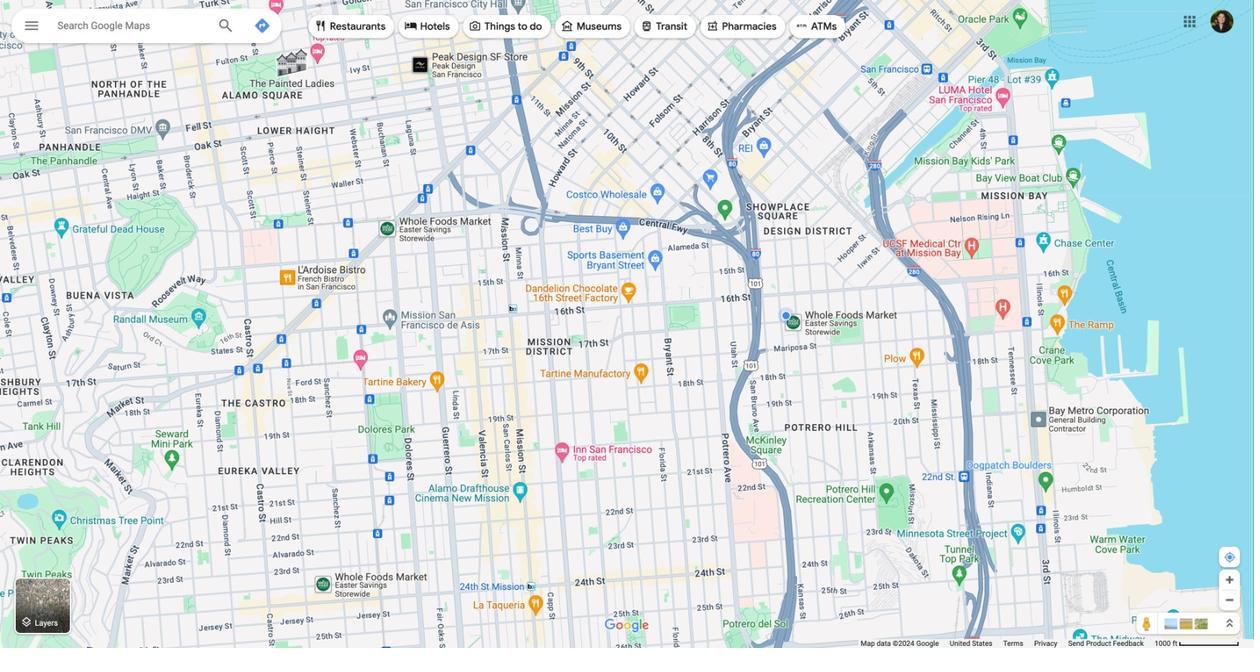 Task type: locate. For each thing, give the bounding box(es) containing it.
zoom out image
[[1224, 595, 1235, 606]]

show street view coverage image
[[1137, 613, 1158, 634]]

none search field inside google maps element
[[11, 9, 282, 47]]

None search field
[[11, 9, 282, 47]]

google account: lina lukyantseva  
(lina@adept.ai) image
[[1211, 10, 1234, 33]]

zoom in image
[[1224, 575, 1235, 586]]

None field
[[57, 17, 206, 34]]



Task type: describe. For each thing, give the bounding box(es) containing it.
Search Google Maps field
[[11, 9, 282, 47]]

your location image
[[1224, 551, 1237, 564]]

google maps element
[[0, 0, 1254, 648]]

none field inside search google maps 'field'
[[57, 17, 206, 34]]



Task type: vqa. For each thing, say whether or not it's contained in the screenshot.
'Search by image' at the top
no



